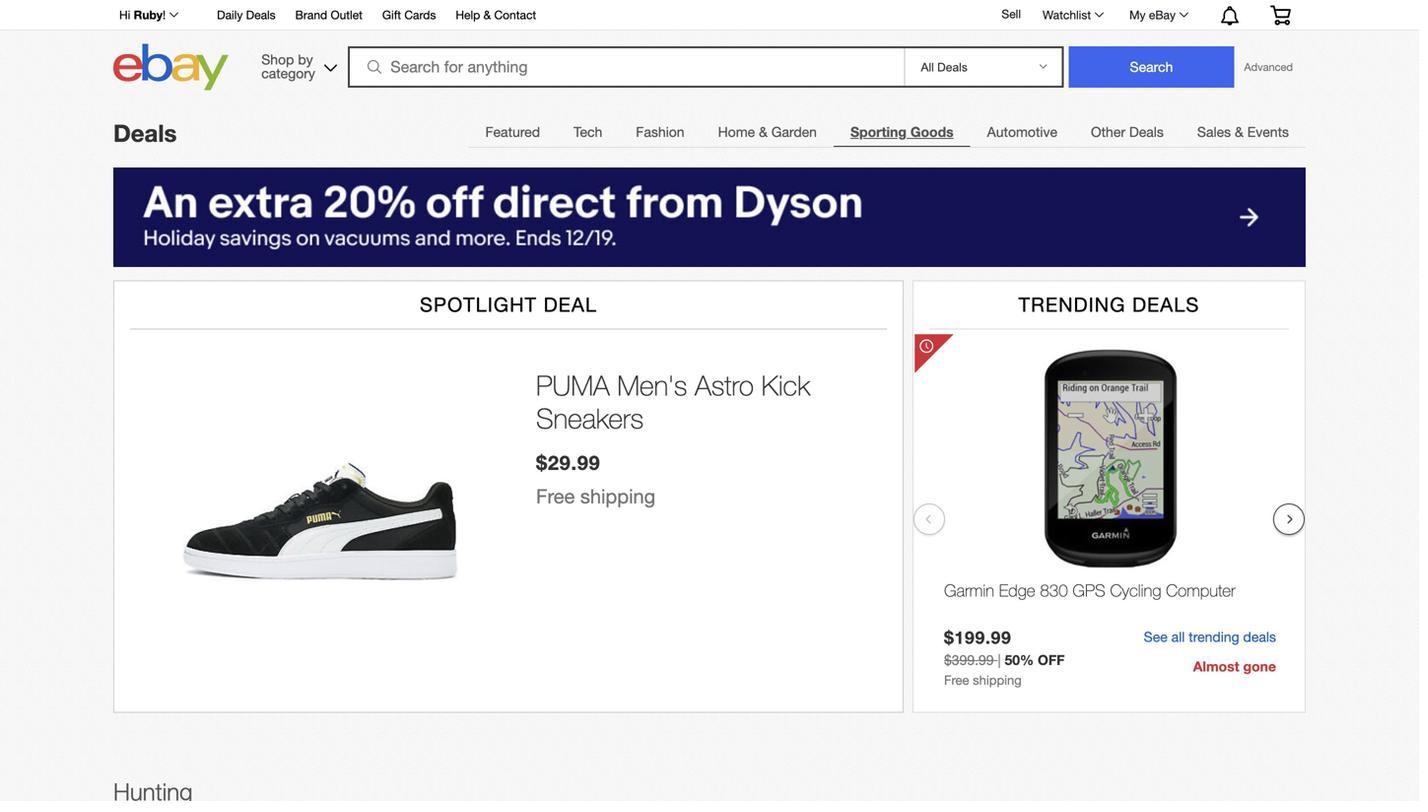 Task type: vqa. For each thing, say whether or not it's contained in the screenshot.
the Save at the bottom
no



Task type: describe. For each thing, give the bounding box(es) containing it.
$399.99 | 50% off free shipping
[[944, 652, 1065, 688]]

spotlight
[[420, 293, 537, 316]]

daily deals link
[[217, 5, 276, 27]]

gift cards link
[[382, 5, 436, 27]]

category
[[261, 65, 315, 81]]

garden
[[771, 124, 817, 140]]

other deals link
[[1074, 112, 1181, 152]]

sell link
[[993, 7, 1030, 21]]

astro
[[695, 369, 754, 401]]

brand outlet link
[[295, 5, 363, 27]]

deal
[[544, 293, 597, 316]]

garmin edge 830 gps cycling computer
[[944, 580, 1236, 600]]

all
[[1172, 629, 1185, 645]]

!
[[163, 8, 166, 22]]

home & garden link
[[701, 112, 834, 152]]

spotlight deal
[[420, 293, 597, 316]]

0 vertical spatial shipping
[[580, 485, 656, 508]]

advanced link
[[1234, 47, 1303, 87]]

puma men's astro kick sneakers link
[[536, 369, 883, 435]]

my ebay
[[1130, 8, 1176, 22]]

ebay
[[1149, 8, 1176, 22]]

account navigation
[[108, 0, 1306, 31]]

daily
[[217, 8, 243, 22]]

featured link
[[469, 112, 557, 152]]

hi
[[119, 8, 130, 22]]

shop by category button
[[253, 44, 341, 86]]

trending
[[1189, 629, 1240, 645]]

puma
[[536, 369, 610, 401]]

trending
[[1019, 293, 1126, 316]]

men's
[[617, 369, 687, 401]]

Search for anything text field
[[351, 48, 900, 86]]

sales & events
[[1197, 124, 1289, 140]]

& for sales
[[1235, 124, 1244, 140]]

tech
[[574, 124, 602, 140]]

830
[[1040, 580, 1068, 600]]

cycling
[[1110, 580, 1161, 600]]

|
[[998, 652, 1001, 668]]

almost gone
[[1193, 658, 1276, 674]]

almost
[[1193, 658, 1240, 674]]

free inside $399.99 | 50% off free shipping
[[944, 673, 969, 688]]

tech link
[[557, 112, 619, 152]]

watchlist
[[1043, 8, 1091, 22]]

sporting goods link
[[834, 112, 970, 152]]

gone
[[1243, 658, 1276, 674]]

your shopping cart image
[[1269, 5, 1292, 25]]

off
[[1038, 652, 1065, 668]]

hi ruby !
[[119, 8, 166, 22]]

ruby
[[134, 8, 163, 22]]

fashion
[[636, 124, 685, 140]]

none submit inside shop by category banner
[[1069, 46, 1234, 88]]

50%
[[1005, 652, 1034, 668]]

& for home
[[759, 124, 768, 140]]

fashion link
[[619, 112, 701, 152]]

garmin
[[944, 580, 994, 600]]

my ebay link
[[1119, 3, 1197, 27]]

events
[[1247, 124, 1289, 140]]

see all trending deals link
[[1144, 629, 1276, 646]]

deals link
[[113, 119, 177, 147]]

by
[[298, 51, 313, 68]]

see
[[1144, 629, 1168, 645]]

shop by category banner
[[108, 0, 1306, 96]]

deals for daily
[[246, 8, 276, 22]]

computer
[[1166, 580, 1236, 600]]

shop
[[261, 51, 294, 68]]



Task type: locate. For each thing, give the bounding box(es) containing it.
menu bar
[[469, 111, 1306, 152]]

shop by category
[[261, 51, 315, 81]]

shipping down |
[[973, 673, 1022, 688]]

sneakers
[[536, 402, 644, 435]]

watchlist link
[[1032, 3, 1113, 27]]

cards
[[404, 8, 436, 22]]

deals inside 'menu bar'
[[1129, 124, 1164, 140]]

1 horizontal spatial &
[[759, 124, 768, 140]]

1 vertical spatial shipping
[[973, 673, 1022, 688]]

deals for trending
[[1132, 293, 1200, 316]]

gift cards
[[382, 8, 436, 22]]

free shipping
[[536, 485, 656, 508]]

automotive link
[[970, 112, 1074, 152]]

outlet
[[331, 8, 363, 22]]

$399.99
[[944, 652, 994, 668]]

sporting
[[851, 124, 907, 140]]

deals for other
[[1129, 124, 1164, 140]]

help & contact
[[456, 8, 536, 22]]

1 horizontal spatial free
[[944, 673, 969, 688]]

sporting goods
[[851, 124, 954, 140]]

deals
[[1243, 629, 1276, 645]]

2 horizontal spatial &
[[1235, 124, 1244, 140]]

help & contact link
[[456, 5, 536, 27]]

None submit
[[1069, 46, 1234, 88]]

gift
[[382, 8, 401, 22]]

help
[[456, 8, 480, 22]]

& right home
[[759, 124, 768, 140]]

brand
[[295, 8, 327, 22]]

an extra 20% off direct from dyson holiday savings on vacuums and more. ends 12/19. image
[[113, 168, 1306, 267]]

0 horizontal spatial free
[[536, 485, 575, 508]]

0 horizontal spatial &
[[484, 8, 491, 22]]

sales & events link
[[1181, 112, 1306, 152]]

automotive
[[987, 124, 1058, 140]]

& right help
[[484, 8, 491, 22]]

other deals
[[1091, 124, 1164, 140]]

puma men's astro kick sneakers
[[536, 369, 810, 435]]

home & garden
[[718, 124, 817, 140]]

tab list containing featured
[[469, 111, 1306, 152]]

trending deals
[[1019, 293, 1200, 316]]

& for help
[[484, 8, 491, 22]]

1 horizontal spatial shipping
[[973, 673, 1022, 688]]

shipping down $29.99
[[580, 485, 656, 508]]

$29.99
[[536, 451, 601, 475]]

my
[[1130, 8, 1146, 22]]

kick
[[762, 369, 810, 401]]

daily deals
[[217, 8, 276, 22]]

free down $399.99
[[944, 673, 969, 688]]

featured
[[485, 124, 540, 140]]

deals inside account navigation
[[246, 8, 276, 22]]

edge
[[999, 580, 1035, 600]]

& right sales
[[1235, 124, 1244, 140]]

other
[[1091, 124, 1126, 140]]

sell
[[1002, 7, 1021, 21]]

gps
[[1073, 580, 1106, 600]]

deals
[[246, 8, 276, 22], [113, 119, 177, 147], [1129, 124, 1164, 140], [1132, 293, 1200, 316]]

goods
[[911, 124, 954, 140]]

0 vertical spatial free
[[536, 485, 575, 508]]

advanced
[[1244, 61, 1293, 73]]

1 vertical spatial free
[[944, 673, 969, 688]]

free
[[536, 485, 575, 508], [944, 673, 969, 688]]

$199.99
[[944, 627, 1012, 648]]

0 horizontal spatial shipping
[[580, 485, 656, 508]]

sales
[[1197, 124, 1231, 140]]

home
[[718, 124, 755, 140]]

&
[[484, 8, 491, 22], [759, 124, 768, 140], [1235, 124, 1244, 140]]

shipping inside $399.99 | 50% off free shipping
[[973, 673, 1022, 688]]

brand outlet
[[295, 8, 363, 22]]

see all trending deals
[[1144, 629, 1276, 645]]

contact
[[494, 8, 536, 22]]

shipping
[[580, 485, 656, 508], [973, 673, 1022, 688]]

tab list
[[469, 111, 1306, 152]]

menu bar containing featured
[[469, 111, 1306, 152]]

garmin edge 830 gps cycling computer link
[[944, 580, 1276, 625]]

& inside account navigation
[[484, 8, 491, 22]]

free down $29.99
[[536, 485, 575, 508]]



